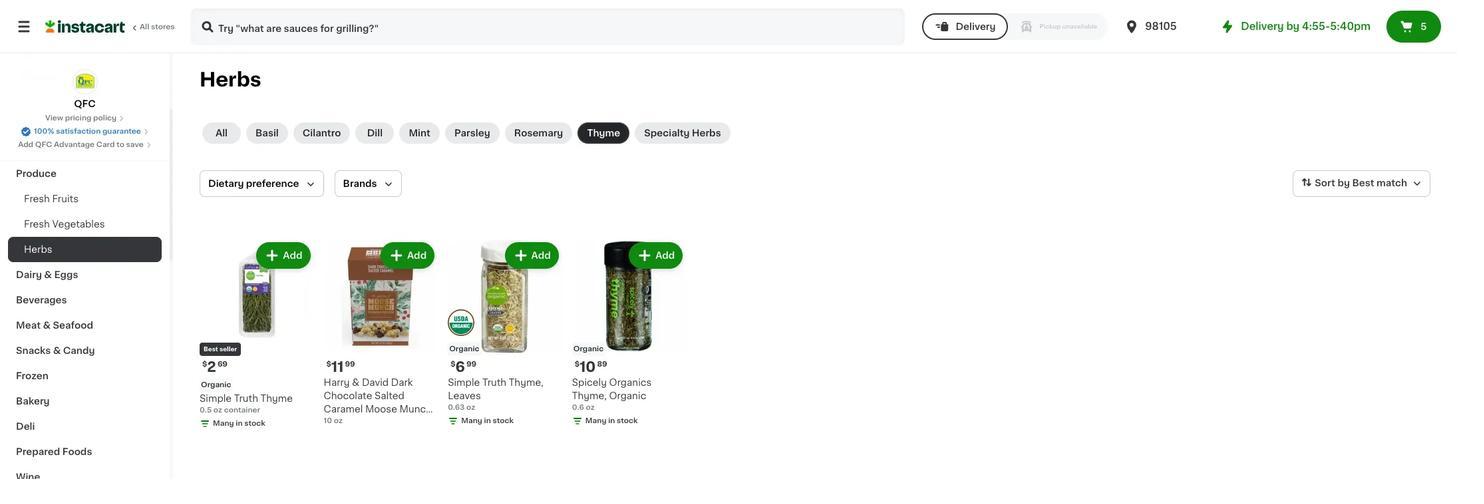 Task type: describe. For each thing, give the bounding box(es) containing it.
mint
[[409, 128, 430, 138]]

preference
[[246, 179, 299, 188]]

chocolate
[[324, 391, 372, 400]]

beverages link
[[8, 287, 162, 313]]

parsley
[[454, 128, 490, 138]]

specialty
[[644, 128, 690, 138]]

add qfc advantage card to save link
[[18, 140, 152, 150]]

99 for 11
[[345, 360, 355, 368]]

add qfc advantage card to save
[[18, 141, 144, 148]]

in for 10
[[608, 417, 615, 424]]

$ for 10
[[575, 360, 580, 368]]

best seller
[[204, 346, 237, 352]]

bakery
[[16, 397, 50, 406]]

98105 button
[[1124, 8, 1204, 45]]

view
[[45, 114, 63, 122]]

harry & david dark chocolate salted caramel moose munch premium popcorn
[[324, 378, 432, 427]]

deli link
[[8, 414, 162, 439]]

instacart logo image
[[45, 19, 125, 35]]

candy
[[63, 346, 95, 355]]

2
[[207, 360, 216, 374]]

thanksgiving link
[[8, 136, 162, 161]]

thyme inside simple truth thyme 0.5 oz container
[[261, 394, 293, 403]]

snacks & candy link
[[8, 338, 162, 363]]

$ 2 69
[[202, 360, 228, 374]]

vegetables
[[52, 220, 105, 229]]

0 vertical spatial thyme
[[587, 128, 620, 138]]

basil link
[[246, 122, 288, 144]]

thyme, for 10
[[572, 391, 607, 400]]

item badge image
[[448, 310, 475, 336]]

$ for 2
[[202, 360, 207, 368]]

rosemary
[[514, 128, 563, 138]]

truth for thyme
[[234, 394, 258, 403]]

$ for 11
[[326, 360, 331, 368]]

add button for 6
[[506, 244, 557, 267]]

product group containing 10
[[572, 240, 686, 429]]

thyme, for 6
[[509, 378, 543, 387]]

simple truth thyme, leaves 0.63 oz
[[448, 378, 543, 411]]

again
[[67, 45, 94, 54]]

beverages
[[16, 295, 67, 305]]

Search field
[[192, 9, 904, 44]]

many for 10
[[585, 417, 606, 424]]

fresh vegetables link
[[8, 212, 162, 237]]

oz inside the simple truth thyme, leaves 0.63 oz
[[466, 404, 475, 411]]

89
[[597, 360, 607, 368]]

buy
[[37, 45, 56, 54]]

add button for 11
[[382, 244, 433, 267]]

snacks & candy
[[16, 346, 95, 355]]

all for all stores
[[140, 23, 149, 31]]

organics
[[609, 378, 652, 387]]

lists
[[37, 71, 60, 81]]

in for 6
[[484, 417, 491, 424]]

meat & seafood
[[16, 321, 93, 330]]

produce link
[[8, 161, 162, 186]]

lists link
[[8, 63, 162, 89]]

popcorn
[[368, 418, 408, 427]]

$ for 6
[[451, 360, 455, 368]]

moose
[[365, 404, 397, 414]]

snacks
[[16, 346, 51, 355]]

container
[[224, 406, 260, 414]]

caramel
[[324, 404, 363, 414]]

truth for thyme,
[[482, 378, 506, 387]]

dill
[[367, 128, 383, 138]]

fresh fruits
[[24, 194, 79, 204]]

brands button
[[334, 170, 402, 197]]

delivery by 4:55-5:40pm link
[[1220, 19, 1371, 35]]

qfc logo image
[[72, 69, 97, 94]]

delivery for delivery by 4:55-5:40pm
[[1241, 21, 1284, 31]]

dairy & eggs link
[[8, 262, 162, 287]]

meat
[[16, 321, 41, 330]]

dietary preference
[[208, 179, 299, 188]]

meat & seafood link
[[8, 313, 162, 338]]

service type group
[[922, 13, 1108, 40]]

pricing
[[65, 114, 91, 122]]

frozen
[[16, 371, 48, 381]]

match
[[1377, 178, 1407, 188]]

stores
[[151, 23, 175, 31]]

eggs
[[54, 270, 78, 279]]

foods
[[62, 447, 92, 456]]

100%
[[34, 128, 54, 135]]

delivery button
[[922, 13, 1008, 40]]

guarantee
[[102, 128, 141, 135]]

98105
[[1145, 21, 1177, 31]]

herbs link
[[8, 237, 162, 262]]

all stores link
[[45, 8, 176, 45]]

fresh fruits link
[[8, 186, 162, 212]]

munch
[[400, 404, 432, 414]]

recipes
[[16, 118, 55, 128]]

6
[[455, 360, 465, 374]]

product group containing 6
[[448, 240, 561, 429]]

by for sort
[[1338, 178, 1350, 188]]

all stores
[[140, 23, 175, 31]]

by for delivery
[[1286, 21, 1300, 31]]

many in stock for 10
[[585, 417, 638, 424]]

$ 6 99
[[451, 360, 477, 374]]

produce
[[16, 169, 57, 178]]

0 vertical spatial herbs
[[200, 70, 261, 89]]

view pricing policy link
[[45, 113, 124, 124]]

best for best match
[[1352, 178, 1374, 188]]

specialty herbs link
[[635, 122, 730, 144]]

11
[[331, 360, 344, 374]]

& for harry
[[352, 378, 360, 387]]

1 vertical spatial 10
[[324, 417, 332, 424]]

add button for 10
[[630, 244, 682, 267]]

buy it again link
[[8, 36, 162, 63]]



Task type: locate. For each thing, give the bounding box(es) containing it.
1 add button from the left
[[258, 244, 309, 267]]

best inside product group
[[204, 346, 218, 352]]

2 horizontal spatial many
[[585, 417, 606, 424]]

organic down organics
[[609, 391, 646, 400]]

stock down the simple truth thyme, leaves 0.63 oz
[[493, 417, 514, 424]]

oz right '0.6'
[[586, 404, 595, 411]]

1 vertical spatial simple
[[200, 394, 232, 403]]

oz down caramel
[[334, 417, 343, 424]]

$ 10 89
[[575, 360, 607, 374]]

1 fresh from the top
[[24, 194, 50, 204]]

0 horizontal spatial many in stock
[[213, 420, 265, 427]]

4 $ from the left
[[451, 360, 455, 368]]

truth inside the simple truth thyme, leaves 0.63 oz
[[482, 378, 506, 387]]

1 horizontal spatial in
[[484, 417, 491, 424]]

many down "spicely organics thyme, organic 0.6 oz"
[[585, 417, 606, 424]]

qfc up "view pricing policy" link on the top left of page
[[74, 99, 96, 108]]

delivery
[[1241, 21, 1284, 31], [956, 22, 996, 31]]

99 inside $ 6 99
[[466, 360, 477, 368]]

fresh for fresh vegetables
[[24, 220, 50, 229]]

0 vertical spatial thyme,
[[509, 378, 543, 387]]

3 $ from the left
[[575, 360, 580, 368]]

thyme, inside "spicely organics thyme, organic 0.6 oz"
[[572, 391, 607, 400]]

1 horizontal spatial by
[[1338, 178, 1350, 188]]

0 horizontal spatial qfc
[[35, 141, 52, 148]]

herbs inside herbs link
[[24, 245, 52, 254]]

Best match Sort by field
[[1293, 170, 1430, 197]]

best left match
[[1352, 178, 1374, 188]]

0 horizontal spatial all
[[140, 23, 149, 31]]

1 horizontal spatial best
[[1352, 178, 1374, 188]]

4 add button from the left
[[630, 244, 682, 267]]

None search field
[[190, 8, 905, 45]]

organic
[[573, 345, 604, 352], [449, 345, 479, 352], [201, 381, 231, 388], [609, 391, 646, 400]]

1 vertical spatial thyme
[[261, 394, 293, 403]]

2 $ from the left
[[326, 360, 331, 368]]

simple for 0.5
[[200, 394, 232, 403]]

1 horizontal spatial all
[[216, 128, 228, 138]]

1 horizontal spatial truth
[[482, 378, 506, 387]]

$ inside $ 11 99
[[326, 360, 331, 368]]

& inside the harry & david dark chocolate salted caramel moose munch premium popcorn
[[352, 378, 360, 387]]

0.63
[[448, 404, 465, 411]]

1 horizontal spatial 10
[[580, 360, 596, 374]]

organic inside "spicely organics thyme, organic 0.6 oz"
[[609, 391, 646, 400]]

& left candy
[[53, 346, 61, 355]]

qfc
[[74, 99, 96, 108], [35, 141, 52, 148]]

1 vertical spatial best
[[204, 346, 218, 352]]

1 vertical spatial truth
[[234, 394, 258, 403]]

1 99 from the left
[[345, 360, 355, 368]]

herbs up dairy & eggs
[[24, 245, 52, 254]]

$
[[202, 360, 207, 368], [326, 360, 331, 368], [575, 360, 580, 368], [451, 360, 455, 368]]

buy it again
[[37, 45, 94, 54]]

5:40pm
[[1330, 21, 1371, 31]]

qfc down 100%
[[35, 141, 52, 148]]

in down "container"
[[236, 420, 243, 427]]

by left '4:55-'
[[1286, 21, 1300, 31]]

rosemary link
[[505, 122, 572, 144]]

10 left 89
[[580, 360, 596, 374]]

69
[[217, 360, 228, 368]]

1 horizontal spatial thyme
[[587, 128, 620, 138]]

qfc link
[[72, 69, 97, 110]]

best match
[[1352, 178, 1407, 188]]

2 add button from the left
[[382, 244, 433, 267]]

best left seller
[[204, 346, 218, 352]]

2 fresh from the top
[[24, 220, 50, 229]]

mint link
[[399, 122, 440, 144]]

prepared foods
[[16, 447, 92, 456]]

4 product group from the left
[[572, 240, 686, 429]]

100% satisfaction guarantee
[[34, 128, 141, 135]]

many for 6
[[461, 417, 482, 424]]

99
[[345, 360, 355, 368], [466, 360, 477, 368]]

card
[[96, 141, 115, 148]]

2 horizontal spatial stock
[[617, 417, 638, 424]]

sort
[[1315, 178, 1335, 188]]

0 horizontal spatial stock
[[244, 420, 265, 427]]

spicely
[[572, 378, 607, 387]]

all link
[[202, 122, 241, 144]]

parsley link
[[445, 122, 499, 144]]

add for 6
[[531, 251, 551, 260]]

&
[[44, 270, 52, 279], [43, 321, 51, 330], [53, 346, 61, 355], [352, 378, 360, 387]]

dietary
[[208, 179, 244, 188]]

stock down "container"
[[244, 420, 265, 427]]

5 button
[[1387, 11, 1441, 43]]

thyme, down spicely
[[572, 391, 607, 400]]

0 horizontal spatial many
[[213, 420, 234, 427]]

1 horizontal spatial stock
[[493, 417, 514, 424]]

product group containing 11
[[324, 240, 437, 427]]

premium
[[324, 418, 366, 427]]

best inside field
[[1352, 178, 1374, 188]]

dietary preference button
[[200, 170, 324, 197]]

$ up leaves
[[451, 360, 455, 368]]

10
[[580, 360, 596, 374], [324, 417, 332, 424]]

add
[[18, 141, 33, 148], [283, 251, 302, 260], [407, 251, 427, 260], [531, 251, 551, 260], [655, 251, 675, 260]]

1 vertical spatial qfc
[[35, 141, 52, 148]]

0 vertical spatial qfc
[[74, 99, 96, 108]]

99 inside $ 11 99
[[345, 360, 355, 368]]

truth
[[482, 378, 506, 387], [234, 394, 258, 403]]

dark
[[391, 378, 413, 387]]

0 horizontal spatial best
[[204, 346, 218, 352]]

4:55-
[[1302, 21, 1330, 31]]

$ up spicely
[[575, 360, 580, 368]]

0 horizontal spatial in
[[236, 420, 243, 427]]

in down "spicely organics thyme, organic 0.6 oz"
[[608, 417, 615, 424]]

$ left 69
[[202, 360, 207, 368]]

harry
[[324, 378, 350, 387]]

fresh for fresh fruits
[[24, 194, 50, 204]]

thyme link
[[578, 122, 630, 144]]

recipes link
[[8, 110, 162, 136]]

2 product group from the left
[[324, 240, 437, 427]]

satisfaction
[[56, 128, 101, 135]]

all
[[140, 23, 149, 31], [216, 128, 228, 138]]

0 vertical spatial simple
[[448, 378, 480, 387]]

1 horizontal spatial herbs
[[200, 70, 261, 89]]

& right meat
[[43, 321, 51, 330]]

2 vertical spatial herbs
[[24, 245, 52, 254]]

thyme, inside the simple truth thyme, leaves 0.63 oz
[[509, 378, 543, 387]]

simple up 0.5
[[200, 394, 232, 403]]

0 horizontal spatial thyme,
[[509, 378, 543, 387]]

dill link
[[356, 122, 394, 144]]

0 horizontal spatial delivery
[[956, 22, 996, 31]]

all left basil
[[216, 128, 228, 138]]

add inside "add qfc advantage card to save" link
[[18, 141, 33, 148]]

many in stock down "spicely organics thyme, organic 0.6 oz"
[[585, 417, 638, 424]]

product group
[[200, 240, 313, 432], [324, 240, 437, 427], [448, 240, 561, 429], [572, 240, 686, 429]]

& up chocolate
[[352, 378, 360, 387]]

oz right 0.5
[[213, 406, 222, 414]]

organic up $ 10 89
[[573, 345, 604, 352]]

many down "container"
[[213, 420, 234, 427]]

advantage
[[54, 141, 95, 148]]

2 horizontal spatial many in stock
[[585, 417, 638, 424]]

0 vertical spatial best
[[1352, 178, 1374, 188]]

herbs
[[200, 70, 261, 89], [692, 128, 721, 138], [24, 245, 52, 254]]

delivery for delivery
[[956, 22, 996, 31]]

$ inside $ 2 69
[[202, 360, 207, 368]]

policy
[[93, 114, 117, 122]]

organic down $ 2 69
[[201, 381, 231, 388]]

many in stock down "container"
[[213, 420, 265, 427]]

herbs right specialty
[[692, 128, 721, 138]]

99 right 6
[[466, 360, 477, 368]]

herbs inside specialty herbs link
[[692, 128, 721, 138]]

in down the simple truth thyme, leaves 0.63 oz
[[484, 417, 491, 424]]

simple up leaves
[[448, 378, 480, 387]]

cilantro
[[303, 128, 341, 138]]

it
[[58, 45, 65, 54]]

1 horizontal spatial thyme,
[[572, 391, 607, 400]]

0 vertical spatial truth
[[482, 378, 506, 387]]

seafood
[[53, 321, 93, 330]]

0.5
[[200, 406, 212, 414]]

0.6
[[572, 404, 584, 411]]

& for dairy
[[44, 270, 52, 279]]

1 $ from the left
[[202, 360, 207, 368]]

1 vertical spatial thyme,
[[572, 391, 607, 400]]

brands
[[343, 179, 377, 188]]

0 horizontal spatial thyme
[[261, 394, 293, 403]]

10 down caramel
[[324, 417, 332, 424]]

0 horizontal spatial simple
[[200, 394, 232, 403]]

1 horizontal spatial qfc
[[74, 99, 96, 108]]

& left 'eggs'
[[44, 270, 52, 279]]

fresh vegetables
[[24, 220, 105, 229]]

fresh down 'produce' on the left top of page
[[24, 194, 50, 204]]

1 horizontal spatial many
[[461, 417, 482, 424]]

100% satisfaction guarantee button
[[21, 124, 149, 137]]

1 vertical spatial herbs
[[692, 128, 721, 138]]

all left stores
[[140, 23, 149, 31]]

stock down "spicely organics thyme, organic 0.6 oz"
[[617, 417, 638, 424]]

herbs up all link
[[200, 70, 261, 89]]

0 vertical spatial fresh
[[24, 194, 50, 204]]

dairy
[[16, 270, 42, 279]]

oz inside simple truth thyme 0.5 oz container
[[213, 406, 222, 414]]

many down 0.63
[[461, 417, 482, 424]]

delivery by 4:55-5:40pm
[[1241, 21, 1371, 31]]

5
[[1421, 22, 1427, 31]]

simple inside simple truth thyme 0.5 oz container
[[200, 394, 232, 403]]

0 horizontal spatial herbs
[[24, 245, 52, 254]]

by
[[1286, 21, 1300, 31], [1338, 178, 1350, 188]]

prepared
[[16, 447, 60, 456]]

1 horizontal spatial many in stock
[[461, 417, 514, 424]]

simple for leaves
[[448, 378, 480, 387]]

thyme, left spicely
[[509, 378, 543, 387]]

2 horizontal spatial herbs
[[692, 128, 721, 138]]

dairy & eggs
[[16, 270, 78, 279]]

many in stock down the simple truth thyme, leaves 0.63 oz
[[461, 417, 514, 424]]

add for 11
[[407, 251, 427, 260]]

1 vertical spatial by
[[1338, 178, 1350, 188]]

& for snacks
[[53, 346, 61, 355]]

stock for 6
[[493, 417, 514, 424]]

3 product group from the left
[[448, 240, 561, 429]]

salted
[[375, 391, 404, 400]]

simple inside the simple truth thyme, leaves 0.63 oz
[[448, 378, 480, 387]]

product group containing 2
[[200, 240, 313, 432]]

$ inside $ 10 89
[[575, 360, 580, 368]]

best for best seller
[[204, 346, 218, 352]]

spicely organics thyme, organic 0.6 oz
[[572, 378, 652, 411]]

oz inside "spicely organics thyme, organic 0.6 oz"
[[586, 404, 595, 411]]

basil
[[255, 128, 279, 138]]

0 horizontal spatial 10
[[324, 417, 332, 424]]

2 horizontal spatial in
[[608, 417, 615, 424]]

stock for 10
[[617, 417, 638, 424]]

1 vertical spatial fresh
[[24, 220, 50, 229]]

99 right 11 at the left bottom
[[345, 360, 355, 368]]

oz down leaves
[[466, 404, 475, 411]]

0 horizontal spatial by
[[1286, 21, 1300, 31]]

$ up the harry at the bottom of page
[[326, 360, 331, 368]]

cilantro link
[[293, 122, 350, 144]]

david
[[362, 378, 389, 387]]

truth inside simple truth thyme 0.5 oz container
[[234, 394, 258, 403]]

specialty herbs
[[644, 128, 721, 138]]

1 horizontal spatial simple
[[448, 378, 480, 387]]

1 vertical spatial all
[[216, 128, 228, 138]]

delivery inside "button"
[[956, 22, 996, 31]]

10 oz
[[324, 417, 343, 424]]

by inside field
[[1338, 178, 1350, 188]]

3 add button from the left
[[506, 244, 557, 267]]

1 product group from the left
[[200, 240, 313, 432]]

fresh
[[24, 194, 50, 204], [24, 220, 50, 229]]

by right sort
[[1338, 178, 1350, 188]]

bakery link
[[8, 389, 162, 414]]

1 horizontal spatial 99
[[466, 360, 477, 368]]

0 vertical spatial all
[[140, 23, 149, 31]]

stock
[[617, 417, 638, 424], [493, 417, 514, 424], [244, 420, 265, 427]]

fresh down fresh fruits
[[24, 220, 50, 229]]

0 vertical spatial by
[[1286, 21, 1300, 31]]

& for meat
[[43, 321, 51, 330]]

99 for 6
[[466, 360, 477, 368]]

0 horizontal spatial 99
[[345, 360, 355, 368]]

0 horizontal spatial truth
[[234, 394, 258, 403]]

1 horizontal spatial delivery
[[1241, 21, 1284, 31]]

2 99 from the left
[[466, 360, 477, 368]]

organic up $ 6 99 at the left
[[449, 345, 479, 352]]

0 vertical spatial 10
[[580, 360, 596, 374]]

many in stock
[[585, 417, 638, 424], [461, 417, 514, 424], [213, 420, 265, 427]]

all for all
[[216, 128, 228, 138]]

many in stock for 6
[[461, 417, 514, 424]]

$ inside $ 6 99
[[451, 360, 455, 368]]

add for 10
[[655, 251, 675, 260]]

save
[[126, 141, 144, 148]]



Task type: vqa. For each thing, say whether or not it's contained in the screenshot.
Fruits
yes



